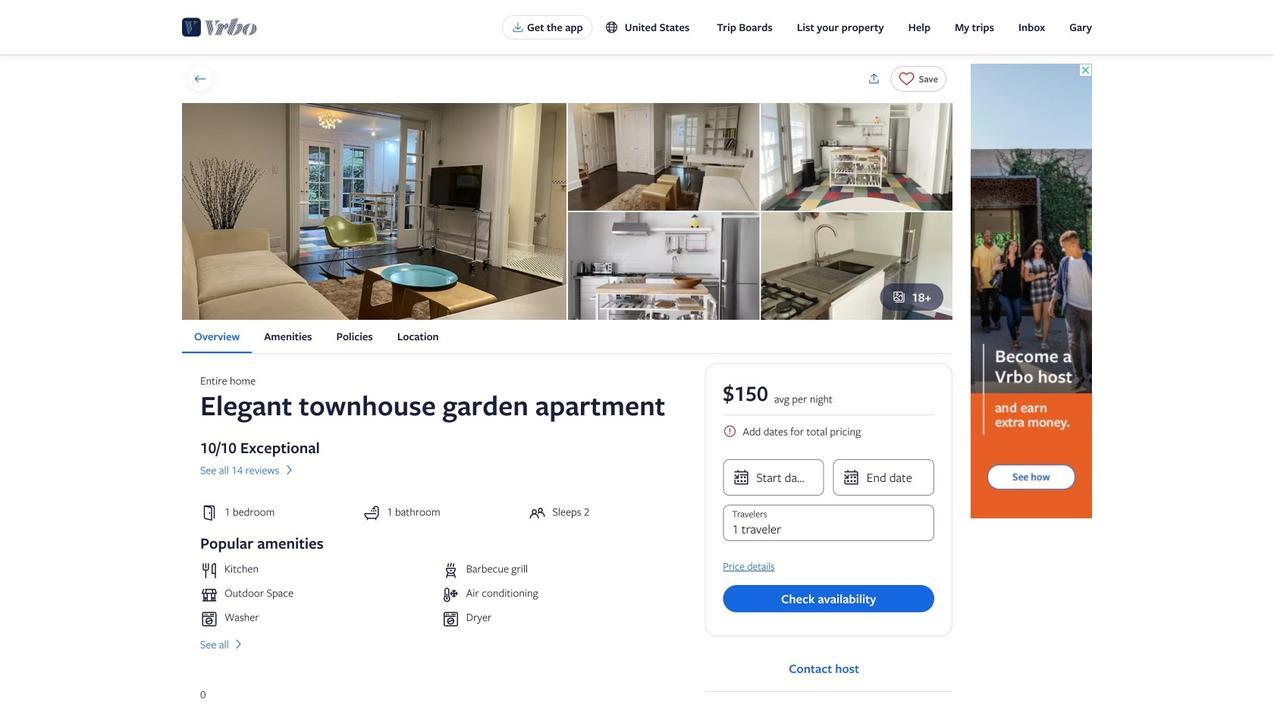 Task type: describe. For each thing, give the bounding box(es) containing it.
download the app button image
[[512, 21, 524, 33]]

share image
[[868, 72, 881, 86]]

interior image
[[568, 103, 760, 211]]

vrbo logo image
[[182, 15, 257, 39]]

see all properties image
[[194, 72, 207, 86]]

medium image
[[232, 638, 246, 652]]



Task type: locate. For each thing, give the bounding box(es) containing it.
living area image
[[182, 103, 567, 320]]

list item
[[200, 562, 436, 581], [442, 562, 678, 581], [200, 587, 436, 605], [442, 587, 678, 605], [200, 611, 436, 629], [442, 611, 678, 629]]

1 vertical spatial small image
[[723, 425, 737, 439]]

1 horizontal spatial small image
[[723, 425, 737, 439]]

list
[[182, 320, 953, 354]]

0 horizontal spatial small image
[[605, 20, 619, 34]]

show all 18 images image
[[893, 291, 906, 304]]

medium image
[[282, 464, 296, 477]]

private kitchen image
[[761, 103, 953, 211], [568, 212, 760, 320], [761, 212, 953, 320]]

small image
[[605, 20, 619, 34], [723, 425, 737, 439]]

0 vertical spatial small image
[[605, 20, 619, 34]]



Task type: vqa. For each thing, say whether or not it's contained in the screenshot.
"small" image to the bottom
yes



